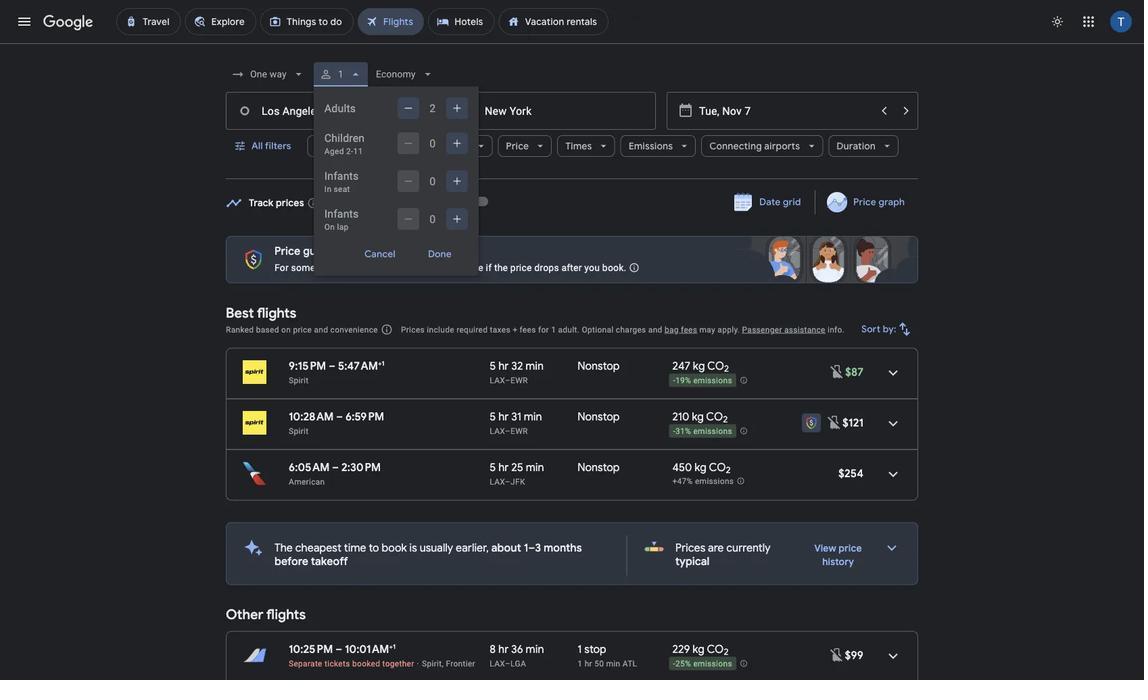 Task type: vqa. For each thing, say whether or not it's contained in the screenshot.
the 2 for 450
yes



Task type: describe. For each thing, give the bounding box(es) containing it.
9:15 pm
[[289, 359, 326, 373]]

dates
[[432, 197, 457, 209]]

price inside view price history
[[839, 543, 863, 555]]

before
[[275, 555, 309, 569]]

Departure time: 9:15 PM. text field
[[289, 359, 326, 373]]

10:25 pm – 10:01 am + 1
[[289, 643, 396, 657]]

5 hr 32 min lax – ewr
[[490, 359, 544, 385]]

nonstop for 5 hr 31 min
[[578, 410, 620, 424]]

min for 5 hr 32 min
[[526, 359, 544, 373]]

1 you from the left
[[406, 262, 421, 273]]

5 for 5 hr 32 min
[[490, 359, 496, 373]]

min for 8 hr 36 min
[[526, 643, 544, 657]]

450 kg co 2
[[673, 461, 731, 477]]

after
[[562, 262, 582, 273]]

best
[[226, 305, 254, 322]]

apply.
[[718, 325, 740, 335]]

2 for 229
[[724, 647, 729, 659]]

price for price graph
[[854, 196, 877, 208]]

210 kg co 2
[[673, 410, 728, 426]]

airlines
[[378, 140, 411, 152]]

1 spirit from the top
[[289, 376, 309, 385]]

2 the from the left
[[495, 262, 508, 273]]

prices are currently typical
[[676, 541, 771, 569]]

– inside 5 hr 31 min lax – ewr
[[505, 427, 511, 436]]

assistance
[[785, 325, 826, 335]]

Arrival time: 2:30 PM. text field
[[342, 461, 381, 475]]

track
[[249, 197, 274, 209]]

co for 247
[[708, 359, 725, 373]]

5 hr 25 min lax – jfk
[[490, 461, 544, 487]]

price button
[[498, 130, 552, 162]]

nonstop for 5 hr 25 min
[[578, 461, 620, 475]]

8
[[490, 643, 496, 657]]

2-
[[346, 147, 354, 156]]

254 US dollars text field
[[839, 467, 864, 481]]

0 for infants in seat
[[430, 175, 436, 188]]

Arrival time: 10:01 AM on  Wednesday, November 8. text field
[[345, 643, 396, 657]]

kg for 210
[[692, 410, 704, 424]]

-31% emissions
[[674, 427, 733, 437]]

flights for other flights
[[266, 607, 306, 624]]

2 for 450
[[726, 465, 731, 477]]

jfk
[[511, 477, 526, 487]]

247
[[673, 359, 691, 373]]

2 inside number of passengers dialog
[[430, 102, 436, 115]]

Arrival time: 5:47 AM on  Wednesday, November 8. text field
[[338, 359, 385, 373]]

emissions for 247
[[694, 376, 733, 386]]

learn more about price guarantee image
[[619, 252, 651, 284]]

bags button
[[440, 130, 493, 162]]

+ for 8
[[389, 643, 393, 651]]

2 for 247
[[725, 364, 730, 375]]

1 vertical spatial price
[[293, 325, 312, 335]]

price guarantee
[[275, 245, 355, 258]]

6:59 pm
[[346, 410, 385, 424]]

price graph button
[[819, 190, 916, 215]]

tickets
[[325, 659, 350, 669]]

5:47 am
[[338, 359, 378, 373]]

guarantee
[[303, 245, 355, 258]]

usually
[[420, 541, 454, 555]]

450
[[673, 461, 693, 475]]

loading results progress bar
[[0, 43, 1145, 46]]

for
[[539, 325, 549, 335]]

lax for 8 hr 36 min
[[490, 659, 505, 669]]

time
[[344, 541, 367, 555]]

1 inside the cheapest time to book is usually earlier, about 1 – 3 months before takeoff
[[524, 541, 529, 555]]

5 hr 31 min lax – ewr
[[490, 410, 542, 436]]

nonstop for 5 hr 32 min
[[578, 359, 620, 373]]

5 for 5 hr 25 min
[[490, 461, 496, 475]]

11
[[354, 147, 363, 156]]

2 for 210
[[724, 414, 728, 426]]

about
[[492, 541, 522, 555]]

optional
[[582, 325, 614, 335]]

spirit inside 10:28 am – 6:59 pm spirit
[[289, 427, 309, 436]]

separate tickets booked together. this trip includes tickets from multiple airlines. missed connections may be protected by kiwi.com.. element
[[289, 659, 415, 669]]

bags
[[448, 140, 470, 152]]

hr for 31
[[499, 410, 509, 424]]

– inside 5 hr 32 min lax – ewr
[[505, 376, 511, 385]]

121 US dollars text field
[[843, 416, 864, 430]]

1 the from the left
[[424, 262, 437, 273]]

all filters button
[[226, 130, 302, 162]]

– right 9:15 pm
[[329, 359, 336, 373]]

view price history image
[[876, 532, 909, 565]]

hr for 36
[[499, 643, 509, 657]]

separate
[[289, 659, 323, 669]]

0 vertical spatial this price for this flight doesn't include overhead bin access. if you need a carry-on bag, use the bags filter to update prices. image
[[827, 415, 843, 431]]

airlines button
[[370, 135, 434, 157]]

1 inside 9:15 pm – 5:47 am + 1
[[382, 359, 385, 368]]

99 US dollars text field
[[846, 649, 864, 663]]

247 kg co 2
[[673, 359, 730, 375]]

lax for 5 hr 31 min
[[490, 427, 505, 436]]

New feature text field
[[361, 245, 390, 258]]

any
[[412, 197, 430, 209]]

based
[[256, 325, 279, 335]]

nonstop flight. element for 5 hr 31 min
[[578, 410, 620, 426]]

1 right 'for'
[[552, 325, 556, 335]]

50
[[595, 659, 604, 669]]

lax for 5 hr 32 min
[[490, 376, 505, 385]]

taxes
[[490, 325, 511, 335]]

2 you from the left
[[585, 262, 600, 273]]

bag
[[665, 325, 679, 335]]

1 fees from the left
[[520, 325, 536, 335]]

main content containing best flights
[[226, 185, 919, 681]]

+47%
[[673, 477, 693, 487]]

2 fees from the left
[[681, 325, 698, 335]]

Departure text field
[[700, 93, 873, 129]]

by:
[[884, 323, 897, 336]]

separate tickets booked together
[[289, 659, 415, 669]]

flights for best flights
[[257, 305, 297, 322]]

infants on lap
[[325, 207, 359, 232]]

Arrival time: 6:59 PM. text field
[[346, 410, 385, 424]]

drops
[[535, 262, 559, 273]]

8 hr 36 min lax – lga
[[490, 643, 544, 669]]

booked
[[353, 659, 380, 669]]

32
[[512, 359, 523, 373]]

1 horizontal spatial price
[[511, 262, 532, 273]]

25%
[[676, 660, 692, 669]]

best flights
[[226, 305, 297, 322]]

nov
[[327, 197, 345, 209]]

2:30 pm
[[342, 461, 381, 475]]

currently
[[727, 541, 771, 555]]

for some flights, google pays you the difference if the price drops after you book.
[[275, 262, 627, 273]]

connecting airports
[[710, 140, 801, 152]]

– inside 6:05 am – 2:30 pm american
[[332, 461, 339, 475]]

lga
[[511, 659, 526, 669]]

for
[[275, 262, 289, 273]]

co for 210
[[707, 410, 724, 424]]

any dates
[[412, 197, 457, 209]]

learn more about ranking image
[[381, 324, 393, 336]]

prices
[[276, 197, 304, 209]]

229 kg co 2
[[673, 643, 729, 659]]

spirit, frontier
[[422, 659, 476, 669]]

2 and from the left
[[649, 325, 663, 335]]

american
[[289, 477, 325, 487]]

5 for 5 hr 31 min
[[490, 410, 496, 424]]

10:01 am
[[345, 643, 389, 657]]

$121
[[843, 416, 864, 430]]

aged
[[325, 147, 344, 156]]

pays
[[383, 262, 403, 273]]

- for 210
[[674, 427, 676, 437]]

none text field inside search box
[[444, 92, 656, 130]]

leaves los angeles international airport at 6:05 am on tuesday, november 7 and arrives at john f. kennedy international airport at 2:30 pm on tuesday, november 7. element
[[289, 461, 381, 475]]

1 down "1 stop flight." element at right bottom
[[578, 659, 583, 669]]

together
[[383, 659, 415, 669]]

1 left the stop
[[578, 643, 582, 657]]

emissions down 450 kg co 2
[[696, 477, 734, 487]]

adult.
[[559, 325, 580, 335]]

flight details. leaves los angeles international airport at 10:28 am on tuesday, november 7 and arrives at newark liberty international airport at 6:59 pm on tuesday, november 7. image
[[878, 408, 910, 440]]

co for 229
[[707, 643, 724, 657]]



Task type: locate. For each thing, give the bounding box(es) containing it.
1 - from the top
[[674, 376, 676, 386]]

sort by: button
[[857, 313, 919, 346]]

connecting
[[710, 140, 763, 152]]

nonstop flight. element
[[578, 359, 620, 375], [578, 410, 620, 426], [578, 461, 620, 477]]

flights
[[257, 305, 297, 322], [266, 607, 306, 624]]

– right 'about'
[[529, 541, 535, 555]]

0 vertical spatial price
[[511, 262, 532, 273]]

hr left 31
[[499, 410, 509, 424]]

this price for this flight doesn't include overhead bin access. if you need a carry-on bag, use the bags filter to update prices. image left flight details. leaves los angeles international airport at 10:25 pm on tuesday, november 7 and arrives at laguardia airport at 10:01 am on wednesday, november 8. image
[[829, 647, 846, 664]]

5 left 31
[[490, 410, 496, 424]]

frontier
[[446, 659, 476, 669]]

cancel button
[[348, 244, 412, 265]]

emissions down 229 kg co 2
[[694, 660, 733, 669]]

leaves los angeles international airport at 9:15 pm on tuesday, november 7 and arrives at newark liberty international airport at 5:47 am on wednesday, november 8. element
[[289, 359, 385, 373]]

1 right 5:47 am
[[382, 359, 385, 368]]

infants
[[325, 170, 359, 182], [325, 207, 359, 220]]

lax inside 5 hr 31 min lax – ewr
[[490, 427, 505, 436]]

6:05 am
[[289, 461, 330, 475]]

5 left "32"
[[490, 359, 496, 373]]

min inside 5 hr 25 min lax – jfk
[[526, 461, 544, 475]]

1 and from the left
[[314, 325, 328, 335]]

lax inside 5 hr 32 min lax – ewr
[[490, 376, 505, 385]]

hr for 32
[[499, 359, 509, 373]]

ewr down "32"
[[511, 376, 528, 385]]

grid
[[784, 196, 802, 208]]

0 horizontal spatial +
[[378, 359, 382, 368]]

you right pays
[[406, 262, 421, 273]]

cheapest
[[296, 541, 342, 555]]

2
[[430, 102, 436, 115], [725, 364, 730, 375], [724, 414, 728, 426], [726, 465, 731, 477], [724, 647, 729, 659]]

- down 229
[[674, 660, 676, 669]]

spirit down 9:15 pm
[[289, 376, 309, 385]]

1 vertical spatial nonstop flight. element
[[578, 410, 620, 426]]

min right 25
[[526, 461, 544, 475]]

hr inside 1 stop 1 hr 50 min atl
[[585, 659, 593, 669]]

1 horizontal spatial prices
[[676, 541, 706, 555]]

min right "32"
[[526, 359, 544, 373]]

1 5 from the top
[[490, 359, 496, 373]]

+ right taxes at the left top of the page
[[513, 325, 518, 335]]

flights,
[[318, 262, 347, 273]]

on
[[325, 223, 335, 232]]

1 stop flight. element
[[578, 643, 607, 659]]

2 horizontal spatial price
[[854, 196, 877, 208]]

nonstop
[[578, 359, 620, 373], [578, 410, 620, 424], [578, 461, 620, 475]]

2 5 from the top
[[490, 410, 496, 424]]

3 0 from the top
[[430, 213, 436, 226]]

co up the -19% emissions
[[708, 359, 725, 373]]

track prices
[[249, 197, 304, 209]]

ewr down 31
[[511, 427, 528, 436]]

2 lax from the top
[[490, 427, 505, 436]]

flight details. leaves los angeles international airport at 6:05 am on tuesday, november 7 and arrives at john f. kennedy international airport at 2:30 pm on tuesday, november 7. image
[[878, 458, 910, 491]]

1 vertical spatial flights
[[266, 607, 306, 624]]

1 up 'adults'
[[338, 69, 344, 80]]

children aged 2-11
[[325, 132, 365, 156]]

1 horizontal spatial the
[[495, 262, 508, 273]]

stops button
[[308, 130, 364, 162]]

–
[[329, 359, 336, 373], [505, 376, 511, 385], [337, 410, 343, 424], [505, 427, 511, 436], [332, 461, 339, 475], [505, 477, 511, 487], [529, 541, 535, 555], [336, 643, 342, 657], [505, 659, 511, 669]]

total duration 5 hr 32 min. element
[[490, 359, 578, 375]]

price for price guarantee
[[275, 245, 301, 258]]

0 left bags
[[430, 137, 436, 150]]

lax inside 5 hr 25 min lax – jfk
[[490, 477, 505, 487]]

emissions for 229
[[694, 660, 733, 669]]

price for price
[[506, 140, 529, 152]]

0 vertical spatial nonstop flight. element
[[578, 359, 620, 375]]

2 nonstop flight. element from the top
[[578, 410, 620, 426]]

0 down any dates
[[430, 213, 436, 226]]

2 vertical spatial nonstop
[[578, 461, 620, 475]]

1 horizontal spatial price
[[506, 140, 529, 152]]

1 ewr from the top
[[511, 376, 528, 385]]

infants for infants on lap
[[325, 207, 359, 220]]

1 vertical spatial 0
[[430, 175, 436, 188]]

co up -25% emissions
[[707, 643, 724, 657]]

2 spirit from the top
[[289, 427, 309, 436]]

min for 5 hr 31 min
[[524, 410, 542, 424]]

airports
[[765, 140, 801, 152]]

ewr inside 5 hr 31 min lax – ewr
[[511, 427, 528, 436]]

change appearance image
[[1042, 5, 1075, 38]]

2 vertical spatial price
[[275, 245, 301, 258]]

the down done
[[424, 262, 437, 273]]

emissions
[[629, 140, 673, 152]]

min right 50
[[607, 659, 621, 669]]

0 vertical spatial spirit
[[289, 376, 309, 385]]

2 vertical spatial +
[[389, 643, 393, 651]]

+ down learn more about ranking icon
[[378, 359, 382, 368]]

find the best price region
[[226, 185, 919, 225]]

co up -31% emissions
[[707, 410, 724, 424]]

1 inside popup button
[[338, 69, 344, 80]]

0 horizontal spatial price
[[275, 245, 301, 258]]

prices left are in the right of the page
[[676, 541, 706, 555]]

kg for 450
[[695, 461, 707, 475]]

co for 450
[[709, 461, 726, 475]]

cancel
[[365, 248, 396, 261]]

hr for 25
[[499, 461, 509, 475]]

1 up together
[[393, 643, 396, 651]]

passenger
[[743, 325, 783, 335]]

$254
[[839, 467, 864, 481]]

+
[[513, 325, 518, 335], [378, 359, 382, 368], [389, 643, 393, 651]]

2 up -25% emissions
[[724, 647, 729, 659]]

lap
[[337, 223, 349, 232]]

Departure time: 10:25 PM. text field
[[289, 643, 333, 657]]

25
[[512, 461, 524, 475]]

min inside 5 hr 31 min lax – ewr
[[524, 410, 542, 424]]

price up for at the left of the page
[[275, 245, 301, 258]]

1 vertical spatial +
[[378, 359, 382, 368]]

0 vertical spatial 0
[[430, 137, 436, 150]]

learn more about tracked prices image
[[307, 197, 319, 209]]

0 up any dates
[[430, 175, 436, 188]]

total duration 5 hr 31 min. element
[[490, 410, 578, 426]]

0 horizontal spatial price
[[293, 325, 312, 335]]

2 inside 229 kg co 2
[[724, 647, 729, 659]]

lax down total duration 5 hr 31 min. element
[[490, 427, 505, 436]]

fees right bag
[[681, 325, 698, 335]]

and left convenience
[[314, 325, 328, 335]]

4 lax from the top
[[490, 659, 505, 669]]

5 left 25
[[490, 461, 496, 475]]

None field
[[226, 62, 311, 87], [371, 62, 440, 87], [226, 62, 311, 87], [371, 62, 440, 87]]

0 vertical spatial infants
[[325, 170, 359, 182]]

1 left '3'
[[524, 541, 529, 555]]

swap origin and destination. image
[[433, 103, 449, 119]]

kg up +47% emissions
[[695, 461, 707, 475]]

0 vertical spatial nonstop
[[578, 359, 620, 373]]

fees
[[520, 325, 536, 335], [681, 325, 698, 335]]

duration
[[837, 140, 876, 152]]

ewr for 31
[[511, 427, 528, 436]]

2 vertical spatial nonstop flight. element
[[578, 461, 620, 477]]

0 vertical spatial prices
[[401, 325, 425, 335]]

1 nonstop from the top
[[578, 359, 620, 373]]

31
[[512, 410, 522, 424]]

– down total duration 5 hr 32 min. element
[[505, 376, 511, 385]]

new
[[367, 248, 384, 256]]

the right if at left top
[[495, 262, 508, 273]]

lax left jfk
[[490, 477, 505, 487]]

include
[[427, 325, 455, 335]]

1 infants from the top
[[325, 170, 359, 182]]

co inside 210 kg co 2
[[707, 410, 724, 424]]

prices right learn more about ranking icon
[[401, 325, 425, 335]]

3 nonstop from the top
[[578, 461, 620, 475]]

emissions for 210
[[694, 427, 733, 437]]

1 0 from the top
[[430, 137, 436, 150]]

1 lax from the top
[[490, 376, 505, 385]]

+ for 5
[[378, 359, 382, 368]]

infants in seat
[[325, 170, 359, 194]]

1 horizontal spatial fees
[[681, 325, 698, 335]]

5 inside 5 hr 31 min lax – ewr
[[490, 410, 496, 424]]

flight details. leaves los angeles international airport at 10:25 pm on tuesday, november 7 and arrives at laguardia airport at 10:01 am on wednesday, november 8. image
[[878, 640, 910, 673]]

- down 247
[[674, 376, 676, 386]]

lax inside 8 hr 36 min lax – lga
[[490, 659, 505, 669]]

min inside 1 stop 1 hr 50 min atl
[[607, 659, 621, 669]]

price left the graph
[[854, 196, 877, 208]]

date
[[760, 196, 781, 208]]

hr inside 5 hr 25 min lax – jfk
[[499, 461, 509, 475]]

1 horizontal spatial you
[[585, 262, 600, 273]]

2 up -31% emissions
[[724, 414, 728, 426]]

min right 31
[[524, 410, 542, 424]]

typical
[[676, 555, 710, 569]]

9:15 pm – 5:47 am + 1
[[289, 359, 385, 373]]

1 vertical spatial -
[[674, 427, 676, 437]]

7
[[348, 197, 353, 209]]

3 lax from the top
[[490, 477, 505, 487]]

passenger assistance button
[[743, 325, 826, 335]]

- for 229
[[674, 660, 676, 669]]

-19% emissions
[[674, 376, 733, 386]]

0 vertical spatial ewr
[[511, 376, 528, 385]]

this price for this flight doesn't include overhead bin access. if you need a carry-on bag, use the bags filter to update prices. image
[[830, 364, 846, 380]]

nov 7
[[327, 197, 353, 209]]

infants up seat on the left top of page
[[325, 170, 359, 182]]

difference
[[440, 262, 484, 273]]

flights up based
[[257, 305, 297, 322]]

1 stop 1 hr 50 min atl
[[578, 643, 638, 669]]

spirit down the departure time: 10:28 am. text box
[[289, 427, 309, 436]]

kg up -25% emissions
[[693, 643, 705, 657]]

2 inside 247 kg co 2
[[725, 364, 730, 375]]

other
[[226, 607, 264, 624]]

hr left 25
[[499, 461, 509, 475]]

you right 'after'
[[585, 262, 600, 273]]

nonstop flight. element for 5 hr 32 min
[[578, 359, 620, 375]]

hr inside 5 hr 32 min lax – ewr
[[499, 359, 509, 373]]

layover (1 of 1) is a 1 hr 50 min layover at hartsfield-jackson atlanta international airport in atlanta. element
[[578, 659, 666, 670]]

price right bags popup button
[[506, 140, 529, 152]]

if
[[486, 262, 492, 273]]

– inside 8 hr 36 min lax – lga
[[505, 659, 511, 669]]

ranked based on price and convenience
[[226, 325, 378, 335]]

and
[[314, 325, 328, 335], [649, 325, 663, 335]]

1 vertical spatial this price for this flight doesn't include overhead bin access. if you need a carry-on bag, use the bags filter to update prices. image
[[829, 647, 846, 664]]

5 inside 5 hr 32 min lax – ewr
[[490, 359, 496, 373]]

book
[[382, 541, 407, 555]]

takeoff
[[311, 555, 348, 569]]

lax down 8
[[490, 659, 505, 669]]

None text field
[[444, 92, 656, 130]]

prices for prices are currently typical
[[676, 541, 706, 555]]

leaves los angeles international airport at 10:28 am on tuesday, november 7 and arrives at newark liberty international airport at 6:59 pm on tuesday, november 7. element
[[289, 410, 385, 424]]

and left bag
[[649, 325, 663, 335]]

2 up the -19% emissions
[[725, 364, 730, 375]]

87 US dollars text field
[[846, 365, 864, 379]]

main content
[[226, 185, 919, 681]]

kg up the -19% emissions
[[694, 359, 705, 373]]

price left drops
[[511, 262, 532, 273]]

co inside 247 kg co 2
[[708, 359, 725, 373]]

0 horizontal spatial the
[[424, 262, 437, 273]]

lax down total duration 5 hr 32 min. element
[[490, 376, 505, 385]]

price up history
[[839, 543, 863, 555]]

earlier,
[[456, 541, 489, 555]]

-25% emissions
[[674, 660, 733, 669]]

3 nonstop flight. element from the top
[[578, 461, 620, 477]]

emissions down 210 kg co 2
[[694, 427, 733, 437]]

2 up +47% emissions
[[726, 465, 731, 477]]

1
[[338, 69, 344, 80], [552, 325, 556, 335], [382, 359, 385, 368], [524, 541, 529, 555], [393, 643, 396, 651], [578, 643, 582, 657], [578, 659, 583, 669]]

price inside button
[[854, 196, 877, 208]]

210
[[673, 410, 690, 424]]

flight details. leaves los angeles international airport at 9:15 pm on tuesday, november 7 and arrives at newark liberty international airport at 5:47 am on wednesday, november 8. image
[[878, 357, 910, 389]]

none search field containing adults
[[226, 58, 919, 276]]

kg up -31% emissions
[[692, 410, 704, 424]]

co inside 229 kg co 2
[[707, 643, 724, 657]]

convenience
[[331, 325, 378, 335]]

co up +47% emissions
[[709, 461, 726, 475]]

1 vertical spatial prices
[[676, 541, 706, 555]]

times button
[[558, 130, 616, 162]]

required
[[457, 325, 488, 335]]

5 inside 5 hr 25 min lax – jfk
[[490, 461, 496, 475]]

kg inside 229 kg co 2
[[693, 643, 705, 657]]

+ up together
[[389, 643, 393, 651]]

kg inside 450 kg co 2
[[695, 461, 707, 475]]

hr inside 5 hr 31 min lax – ewr
[[499, 410, 509, 424]]

min right 36
[[526, 643, 544, 657]]

price right on
[[293, 325, 312, 335]]

ranked
[[226, 325, 254, 335]]

min for 5 hr 25 min
[[526, 461, 544, 475]]

2 horizontal spatial price
[[839, 543, 863, 555]]

2 inside 450 kg co 2
[[726, 465, 731, 477]]

0 vertical spatial -
[[674, 376, 676, 386]]

2 ewr from the top
[[511, 427, 528, 436]]

0 vertical spatial flights
[[257, 305, 297, 322]]

– down total duration 5 hr 25 min. element
[[505, 477, 511, 487]]

– left 6:59 pm
[[337, 410, 343, 424]]

0 for children aged 2-11
[[430, 137, 436, 150]]

nonstop flight. element for 5 hr 25 min
[[578, 461, 620, 477]]

2 horizontal spatial +
[[513, 325, 518, 335]]

1 horizontal spatial +
[[389, 643, 393, 651]]

prices include required taxes + fees for 1 adult. optional charges and bag fees may apply. passenger assistance
[[401, 325, 826, 335]]

2 vertical spatial -
[[674, 660, 676, 669]]

1 vertical spatial ewr
[[511, 427, 528, 436]]

Departure time: 10:28 AM. text field
[[289, 410, 334, 424]]

kg for 247
[[694, 359, 705, 373]]

all
[[252, 140, 263, 152]]

this price for this flight doesn't include overhead bin access. if you need a carry-on bag, use the bags filter to update prices. image down this price for this flight doesn't include overhead bin access. if you need a carry-on bag, use the bags filter to update prices. icon
[[827, 415, 843, 431]]

10:28 am
[[289, 410, 334, 424]]

min inside 5 hr 32 min lax – ewr
[[526, 359, 544, 373]]

3 - from the top
[[674, 660, 676, 669]]

2 vertical spatial 0
[[430, 213, 436, 226]]

- for 247
[[674, 376, 676, 386]]

price inside popup button
[[506, 140, 529, 152]]

co
[[708, 359, 725, 373], [707, 410, 724, 424], [709, 461, 726, 475], [707, 643, 724, 657]]

2 - from the top
[[674, 427, 676, 437]]

None search field
[[226, 58, 919, 276]]

fees left 'for'
[[520, 325, 536, 335]]

2 vertical spatial price
[[839, 543, 863, 555]]

main menu image
[[16, 14, 32, 30]]

0 horizontal spatial prices
[[401, 325, 425, 335]]

– inside 10:28 am – 6:59 pm spirit
[[337, 410, 343, 424]]

2 infants from the top
[[325, 207, 359, 220]]

0 horizontal spatial you
[[406, 262, 421, 273]]

lax for 5 hr 25 min
[[490, 477, 505, 487]]

seat
[[334, 185, 350, 194]]

to
[[369, 541, 379, 555]]

graph
[[879, 196, 905, 208]]

charges
[[616, 325, 647, 335]]

- down 210
[[674, 427, 676, 437]]

price graph
[[854, 196, 905, 208]]

times
[[566, 140, 593, 152]]

co inside 450 kg co 2
[[709, 461, 726, 475]]

0 vertical spatial +
[[513, 325, 518, 335]]

0 horizontal spatial and
[[314, 325, 328, 335]]

1 vertical spatial 5
[[490, 410, 496, 424]]

history
[[823, 557, 855, 569]]

this price for this flight doesn't include overhead bin access. if you need a carry-on bag, use the bags filter to update prices. image
[[827, 415, 843, 431], [829, 647, 846, 664]]

hr right 8
[[499, 643, 509, 657]]

3 5 from the top
[[490, 461, 496, 475]]

ewr for 32
[[511, 376, 528, 385]]

1 horizontal spatial and
[[649, 325, 663, 335]]

book.
[[603, 262, 627, 273]]

– left 2:30 pm
[[332, 461, 339, 475]]

on
[[282, 325, 291, 335]]

2 0 from the top
[[430, 175, 436, 188]]

emissions down 247 kg co 2
[[694, 376, 733, 386]]

min
[[526, 359, 544, 373], [524, 410, 542, 424], [526, 461, 544, 475], [526, 643, 544, 657], [607, 659, 621, 669]]

– inside 5 hr 25 min lax – jfk
[[505, 477, 511, 487]]

infants for infants in seat
[[325, 170, 359, 182]]

1 vertical spatial infants
[[325, 207, 359, 220]]

10:25 pm
[[289, 643, 333, 657]]

number of passengers dialog
[[314, 87, 479, 276]]

kg inside 210 kg co 2
[[692, 410, 704, 424]]

done
[[428, 248, 452, 261]]

hr left 50
[[585, 659, 593, 669]]

1 vertical spatial price
[[854, 196, 877, 208]]

2 inside 210 kg co 2
[[724, 414, 728, 426]]

ewr inside 5 hr 32 min lax – ewr
[[511, 376, 528, 385]]

infants up the lap
[[325, 207, 359, 220]]

$87
[[846, 365, 864, 379]]

+ inside 9:15 pm – 5:47 am + 1
[[378, 359, 382, 368]]

– inside the cheapest time to book is usually earlier, about 1 – 3 months before takeoff
[[529, 541, 535, 555]]

total duration 5 hr 25 min. element
[[490, 461, 578, 477]]

0 vertical spatial 5
[[490, 359, 496, 373]]

1 vertical spatial spirit
[[289, 427, 309, 436]]

+ inside 10:25 pm – 10:01 am + 1
[[389, 643, 393, 651]]

2 nonstop from the top
[[578, 410, 620, 424]]

1 nonstop flight. element from the top
[[578, 359, 620, 375]]

hr inside 8 hr 36 min lax – lga
[[499, 643, 509, 657]]

 image
[[417, 659, 420, 669]]

bag fees button
[[665, 325, 698, 335]]

2 vertical spatial 5
[[490, 461, 496, 475]]

prices for prices include required taxes + fees for 1 adult. optional charges and bag fees may apply. passenger assistance
[[401, 325, 425, 335]]

0 for infants on lap
[[430, 213, 436, 226]]

0 horizontal spatial fees
[[520, 325, 536, 335]]

leaves los angeles international airport at 10:25 pm on tuesday, november 7 and arrives at laguardia airport at 10:01 am on wednesday, november 8. element
[[289, 643, 396, 657]]

Departure time: 6:05 AM. text field
[[289, 461, 330, 475]]

prices inside prices are currently typical
[[676, 541, 706, 555]]

flights right other
[[266, 607, 306, 624]]

2 up airlines 'popup button' on the top left of the page
[[430, 102, 436, 115]]

$99
[[846, 649, 864, 663]]

1 inside 10:25 pm – 10:01 am + 1
[[393, 643, 396, 651]]

hr left "32"
[[499, 359, 509, 373]]

kg for 229
[[693, 643, 705, 657]]

total duration 8 hr 36 min. element
[[490, 643, 578, 659]]

1 vertical spatial nonstop
[[578, 410, 620, 424]]

the
[[424, 262, 437, 273], [495, 262, 508, 273]]

– down total duration 5 hr 31 min. element
[[505, 427, 511, 436]]

– up tickets
[[336, 643, 342, 657]]

kg inside 247 kg co 2
[[694, 359, 705, 373]]

min inside 8 hr 36 min lax – lga
[[526, 643, 544, 657]]

0 vertical spatial price
[[506, 140, 529, 152]]

– down total duration 8 hr 36 min. element
[[505, 659, 511, 669]]

1 button
[[314, 58, 368, 91]]



